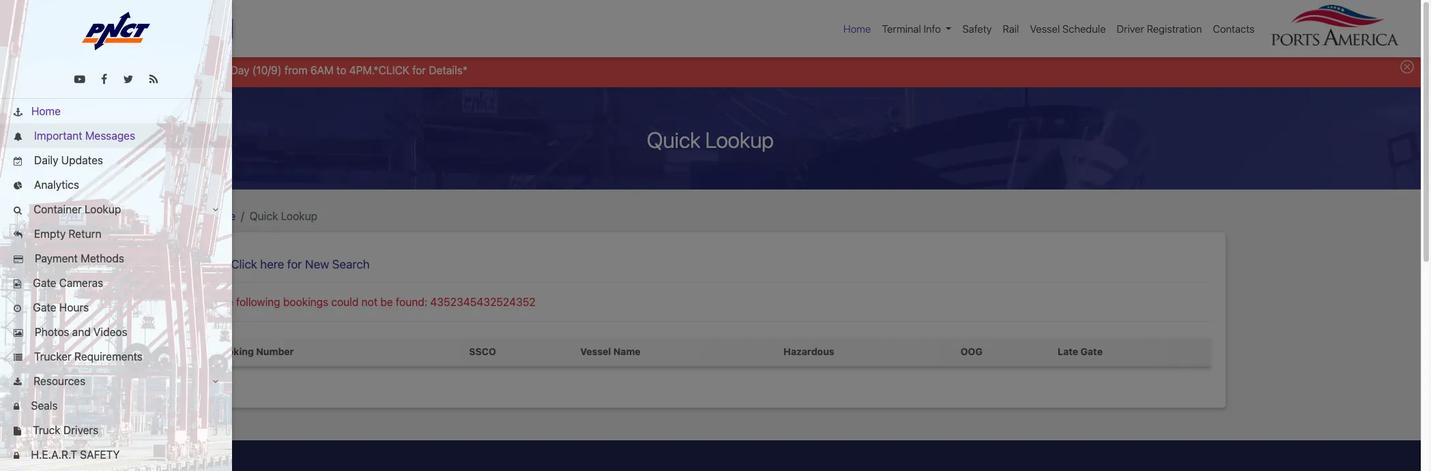 Task type: vqa. For each thing, say whether or not it's contained in the screenshot.
the topmost Terminal
no



Task type: describe. For each thing, give the bounding box(es) containing it.
from
[[285, 64, 308, 76]]

0 horizontal spatial quick
[[14, 23, 41, 35]]

vessel schedule
[[1031, 23, 1106, 35]]

gate cameras link
[[0, 271, 232, 296]]

methods
[[81, 253, 124, 265]]

videos
[[94, 326, 127, 339]]

quick links link
[[14, 21, 76, 36]]

lock image
[[14, 404, 19, 412]]

not
[[362, 296, 378, 308]]

open
[[135, 64, 160, 76]]

container lookup link
[[0, 197, 232, 222]]

quick links
[[14, 23, 68, 35]]

photos
[[35, 326, 69, 339]]

search image
[[214, 259, 226, 271]]

trucker requirements link
[[0, 345, 232, 369]]

vessel name
[[581, 346, 641, 358]]

0 horizontal spatial lookup
[[85, 203, 121, 216]]

0 horizontal spatial home
[[31, 105, 61, 117]]

empty return
[[31, 228, 101, 240]]

empty
[[34, 228, 66, 240]]

links
[[43, 23, 68, 35]]

4pm.*click
[[349, 64, 410, 76]]

hazardous
[[784, 346, 835, 358]]

empty return link
[[0, 222, 232, 246]]

trucker requirements
[[31, 351, 143, 363]]

requirements
[[74, 351, 143, 363]]

2 vertical spatial home link
[[206, 210, 236, 222]]

found:
[[396, 296, 428, 308]]

rail
[[1003, 23, 1020, 35]]

credit card image
[[14, 256, 23, 265]]

bookings
[[283, 296, 329, 308]]

the
[[214, 296, 233, 308]]

ssco
[[469, 346, 496, 358]]

truck drivers link
[[0, 419, 232, 443]]

pnct will be open on columbus day (10/9) from 6am to 4pm.*click for details*
[[69, 64, 468, 76]]

schedule
[[1063, 23, 1106, 35]]

rail link
[[998, 16, 1025, 42]]

2 vertical spatial gate
[[1081, 346, 1103, 358]]

6am
[[311, 64, 334, 76]]

cameras
[[59, 277, 103, 290]]

booking
[[215, 346, 254, 358]]

rss image
[[149, 74, 158, 85]]

pnct will be open on columbus day (10/9) from 6am to 4pm.*click for details* link
[[69, 62, 468, 78]]

driver
[[1117, 23, 1145, 35]]

youtube play image
[[74, 74, 85, 85]]

vessel for vessel name
[[581, 346, 611, 358]]

payment methods
[[32, 253, 124, 265]]

list image
[[14, 354, 22, 363]]

resources
[[31, 376, 85, 388]]

h.e.a.r.t safety
[[28, 449, 120, 462]]

driver registration link
[[1112, 16, 1208, 42]]

to
[[337, 64, 347, 76]]

calendar check o image
[[14, 158, 22, 166]]

container lookup
[[31, 203, 121, 216]]

close image
[[1401, 60, 1415, 74]]

seals
[[28, 400, 58, 412]]

vessel schedule link
[[1025, 16, 1112, 42]]

gate hours
[[30, 302, 89, 314]]

gate for gate hours
[[33, 302, 56, 314]]

drivers
[[63, 425, 98, 437]]

hours
[[59, 302, 89, 314]]

registration
[[1147, 23, 1203, 35]]

lock image
[[14, 453, 19, 461]]

search
[[332, 257, 370, 271]]

important messages link
[[0, 124, 232, 148]]

container
[[34, 203, 82, 216]]

pie chart image
[[14, 182, 22, 191]]

photos and videos link
[[0, 320, 232, 345]]

day
[[231, 64, 250, 76]]

payment methods link
[[0, 246, 232, 271]]

return
[[69, 228, 101, 240]]

click here for new search
[[231, 257, 370, 271]]

safety
[[963, 23, 992, 35]]

payment
[[35, 253, 78, 265]]

gate cameras
[[30, 277, 103, 290]]

pnct
[[69, 64, 98, 76]]

clock o image
[[14, 305, 21, 314]]

daily updates
[[31, 154, 103, 167]]

driver registration
[[1117, 23, 1203, 35]]

new
[[305, 257, 329, 271]]



Task type: locate. For each thing, give the bounding box(es) containing it.
home link
[[838, 16, 877, 42], [0, 99, 232, 124], [206, 210, 236, 222]]

1 vertical spatial gate
[[33, 302, 56, 314]]

2 angle down image from the top
[[213, 378, 219, 387]]

2 vertical spatial home
[[206, 210, 236, 222]]

be right not
[[381, 296, 393, 308]]

0 horizontal spatial quick lookup
[[250, 210, 318, 222]]

daily
[[34, 154, 58, 167]]

messages
[[85, 130, 135, 142]]

analytics link
[[0, 173, 232, 197]]

0 vertical spatial home link
[[838, 16, 877, 42]]

analytics
[[31, 179, 79, 191]]

click here for new search link
[[209, 257, 1213, 272]]

important messages
[[31, 130, 135, 142]]

0 vertical spatial for
[[412, 64, 426, 76]]

angle down image up search icon
[[213, 206, 219, 215]]

0 vertical spatial home
[[844, 23, 872, 35]]

gate right late at bottom right
[[1081, 346, 1103, 358]]

following
[[236, 296, 280, 308]]

1 horizontal spatial quick lookup
[[647, 127, 774, 153]]

angle down image for container lookup
[[213, 206, 219, 215]]

details*
[[429, 64, 468, 76]]

1 vertical spatial quick lookup
[[250, 210, 318, 222]]

for left details*
[[412, 64, 426, 76]]

name
[[614, 346, 641, 358]]

0 vertical spatial gate
[[33, 277, 56, 290]]

be right the will
[[119, 64, 132, 76]]

booking number
[[215, 346, 294, 358]]

home link for daily updates link
[[0, 99, 232, 124]]

click
[[231, 257, 257, 271]]

1 angle down image from the top
[[213, 206, 219, 215]]

number
[[256, 346, 294, 358]]

seals link
[[0, 394, 232, 419]]

1 vertical spatial be
[[381, 296, 393, 308]]

quick lookup
[[647, 127, 774, 153], [250, 210, 318, 222]]

vessel left the name
[[581, 346, 611, 358]]

truck
[[33, 425, 61, 437]]

and
[[72, 326, 91, 339]]

important
[[34, 130, 82, 142]]

h.e.a.r.t safety link
[[0, 443, 232, 468]]

could
[[331, 296, 359, 308]]

1 vertical spatial home link
[[0, 99, 232, 124]]

gate down the payment
[[33, 277, 56, 290]]

truck drivers
[[30, 425, 98, 437]]

2 horizontal spatial lookup
[[706, 127, 774, 153]]

daily updates link
[[0, 148, 232, 173]]

safety link
[[958, 16, 998, 42]]

safety
[[80, 449, 120, 462]]

1 horizontal spatial home
[[206, 210, 236, 222]]

0 vertical spatial quick lookup
[[647, 127, 774, 153]]

angle down image inside resources link
[[213, 378, 219, 387]]

h.e.a.r.t
[[31, 449, 77, 462]]

file image
[[14, 428, 21, 437]]

late gate
[[1058, 346, 1103, 358]]

photo image
[[14, 330, 23, 339]]

resources link
[[0, 369, 232, 394]]

1 vertical spatial angle down image
[[213, 378, 219, 387]]

columbus
[[178, 64, 228, 76]]

(10/9)
[[252, 64, 282, 76]]

2 vertical spatial quick
[[250, 210, 278, 222]]

here
[[260, 257, 284, 271]]

0 vertical spatial vessel
[[1031, 23, 1061, 35]]

1 vertical spatial home
[[31, 105, 61, 117]]

late
[[1058, 346, 1079, 358]]

facebook image
[[101, 74, 107, 85]]

1 vertical spatial quick
[[647, 127, 701, 153]]

2 horizontal spatial quick
[[647, 127, 701, 153]]

1 horizontal spatial be
[[381, 296, 393, 308]]

lookup
[[706, 127, 774, 153], [85, 203, 121, 216], [281, 210, 318, 222]]

angle down image
[[213, 206, 219, 215], [213, 378, 219, 387]]

search image
[[14, 207, 22, 216]]

bell image
[[14, 133, 22, 142]]

vessel for vessel schedule
[[1031, 23, 1061, 35]]

1 horizontal spatial for
[[412, 64, 426, 76]]

0 horizontal spatial for
[[287, 257, 302, 271]]

quick
[[14, 23, 41, 35], [647, 127, 701, 153], [250, 210, 278, 222]]

the following bookings could not be found: 4352345432524352
[[214, 296, 536, 308]]

contacts
[[1214, 23, 1255, 35]]

file movie o image
[[14, 281, 21, 289]]

0 horizontal spatial be
[[119, 64, 132, 76]]

contacts link
[[1208, 16, 1261, 42]]

download image
[[14, 379, 22, 388]]

will
[[101, 64, 116, 76]]

1 vertical spatial vessel
[[581, 346, 611, 358]]

gate up photos
[[33, 302, 56, 314]]

updates
[[61, 154, 103, 167]]

oog
[[961, 346, 983, 358]]

for inside alert
[[412, 64, 426, 76]]

gate hours link
[[0, 296, 232, 320]]

0 horizontal spatial vessel
[[581, 346, 611, 358]]

for right here
[[287, 257, 302, 271]]

1 horizontal spatial quick
[[250, 210, 278, 222]]

angle down image for resources
[[213, 378, 219, 387]]

anchor image
[[14, 109, 22, 117]]

0 vertical spatial be
[[119, 64, 132, 76]]

1 horizontal spatial vessel
[[1031, 23, 1061, 35]]

gate for gate cameras
[[33, 277, 56, 290]]

home
[[844, 23, 872, 35], [31, 105, 61, 117], [206, 210, 236, 222]]

home link for the safety link on the right top of the page
[[838, 16, 877, 42]]

vessel right rail
[[1031, 23, 1061, 35]]

1 horizontal spatial lookup
[[281, 210, 318, 222]]

on
[[162, 64, 175, 76]]

0 vertical spatial quick
[[14, 23, 41, 35]]

4352345432524352
[[430, 296, 536, 308]]

0 vertical spatial angle down image
[[213, 206, 219, 215]]

twitter image
[[123, 74, 133, 85]]

be inside alert
[[119, 64, 132, 76]]

1 vertical spatial for
[[287, 257, 302, 271]]

angle down image down booking
[[213, 378, 219, 387]]

pnct will be open on columbus day (10/9) from 6am to 4pm.*click for details* alert
[[0, 50, 1422, 87]]

reply all image
[[14, 231, 22, 240]]

trucker
[[34, 351, 71, 363]]

2 horizontal spatial home
[[844, 23, 872, 35]]

gate
[[33, 277, 56, 290], [33, 302, 56, 314], [1081, 346, 1103, 358]]

photos and videos
[[32, 326, 127, 339]]



